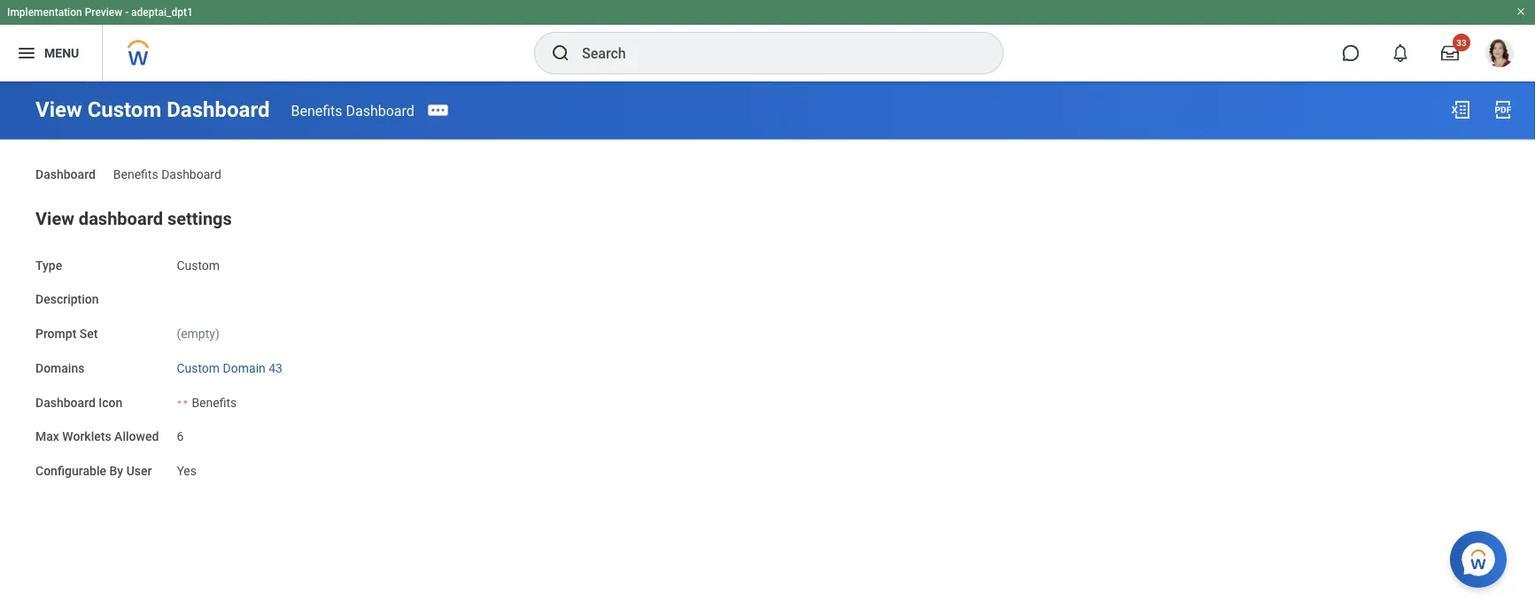 Task type: describe. For each thing, give the bounding box(es) containing it.
export to excel image
[[1450, 99, 1472, 120]]

search image
[[550, 43, 571, 64]]

view for view dashboard settings
[[35, 208, 74, 229]]

prompt
[[35, 327, 76, 341]]

view for view custom dashboard
[[35, 97, 82, 122]]

dashboard element
[[113, 156, 221, 183]]

worklets
[[62, 430, 111, 444]]

6
[[177, 430, 184, 444]]

prompt set
[[35, 327, 98, 341]]

configurable by user element
[[177, 453, 197, 480]]

view dashboard settings group
[[35, 205, 1500, 481]]

custom for type element
[[177, 258, 220, 273]]

view dashboard settings button
[[35, 208, 232, 229]]

justify image
[[16, 43, 37, 64]]

inbox large image
[[1441, 44, 1459, 62]]

domains
[[35, 361, 85, 376]]

set
[[80, 327, 98, 341]]

yes
[[177, 464, 197, 479]]

configurable
[[35, 464, 106, 479]]

0 vertical spatial custom
[[87, 97, 161, 122]]

benefits dashboard for the benefits dashboard link
[[291, 102, 414, 119]]

(empty)
[[177, 327, 220, 341]]

dashboard
[[79, 208, 163, 229]]

notifications large image
[[1392, 44, 1410, 62]]

profile logan mcneil image
[[1486, 39, 1514, 71]]

menu
[[44, 46, 79, 60]]

dashboard inside group
[[35, 395, 96, 410]]

-
[[125, 6, 129, 19]]

menu banner
[[0, 0, 1535, 82]]

Search Workday  search field
[[582, 34, 967, 73]]

allowed
[[114, 430, 159, 444]]

max worklets allowed
[[35, 430, 159, 444]]

benefits dashboard for dashboard element
[[113, 167, 221, 182]]

custom domain 43
[[177, 361, 283, 376]]

dashboard icon
[[35, 395, 123, 410]]

max worklets allowed element
[[177, 419, 184, 445]]

implementation
[[7, 6, 82, 19]]

benefits for the benefits dashboard link
[[291, 102, 342, 119]]



Task type: locate. For each thing, give the bounding box(es) containing it.
0 vertical spatial benefits
[[291, 102, 342, 119]]

menu button
[[0, 25, 102, 82]]

33
[[1457, 37, 1467, 48]]

benefits element
[[192, 392, 237, 410]]

configurable by user
[[35, 464, 152, 479]]

2 vertical spatial custom
[[177, 361, 220, 376]]

2 vertical spatial benefits
[[192, 395, 237, 410]]

1 vertical spatial view
[[35, 208, 74, 229]]

benefits for dashboard element
[[113, 167, 158, 182]]

2 horizontal spatial benefits
[[291, 102, 342, 119]]

description
[[35, 292, 99, 307]]

view inside group
[[35, 208, 74, 229]]

user
[[126, 464, 152, 479]]

dashboard icon image
[[177, 395, 188, 410]]

benefits dashboard link
[[291, 102, 414, 119]]

0 horizontal spatial benefits
[[113, 167, 158, 182]]

implementation preview -   adeptai_dpt1
[[7, 6, 193, 19]]

custom for custom domain 43
[[177, 361, 220, 376]]

benefits inside view dashboard settings group
[[192, 395, 237, 410]]

1 vertical spatial custom
[[177, 258, 220, 273]]

1 horizontal spatial benefits dashboard
[[291, 102, 414, 119]]

benefits inside dashboard element
[[113, 167, 158, 182]]

2 view from the top
[[35, 208, 74, 229]]

icon
[[99, 395, 123, 410]]

0 vertical spatial view
[[35, 97, 82, 122]]

1 vertical spatial benefits dashboard
[[113, 167, 221, 182]]

max
[[35, 430, 59, 444]]

view dashboard settings
[[35, 208, 232, 229]]

view down menu
[[35, 97, 82, 122]]

by
[[109, 464, 123, 479]]

0 horizontal spatial benefits dashboard
[[113, 167, 221, 182]]

settings
[[167, 208, 232, 229]]

custom domain 43 link
[[177, 358, 283, 376]]

type element
[[177, 247, 220, 274]]

43
[[269, 361, 283, 376]]

1 horizontal spatial benefits
[[192, 395, 237, 410]]

custom up dashboard element
[[87, 97, 161, 122]]

view
[[35, 97, 82, 122], [35, 208, 74, 229]]

custom down '(empty)'
[[177, 361, 220, 376]]

type
[[35, 258, 62, 273]]

view up the type
[[35, 208, 74, 229]]

dashboard
[[167, 97, 270, 122], [346, 102, 414, 119], [35, 167, 96, 182], [161, 167, 221, 182], [35, 395, 96, 410]]

view custom dashboard
[[35, 97, 270, 122]]

adeptai_dpt1
[[131, 6, 193, 19]]

1 view from the top
[[35, 97, 82, 122]]

view printable version (pdf) image
[[1493, 99, 1514, 120]]

custom down settings at the left of page
[[177, 258, 220, 273]]

1 vertical spatial benefits
[[113, 167, 158, 182]]

view custom dashboard main content
[[0, 82, 1535, 497]]

domain
[[223, 361, 266, 376]]

close environment banner image
[[1516, 6, 1527, 17]]

benefits
[[291, 102, 342, 119], [113, 167, 158, 182], [192, 395, 237, 410]]

custom
[[87, 97, 161, 122], [177, 258, 220, 273], [177, 361, 220, 376]]

benefits dashboard
[[291, 102, 414, 119], [113, 167, 221, 182]]

0 vertical spatial benefits dashboard
[[291, 102, 414, 119]]

preview
[[85, 6, 122, 19]]

33 button
[[1431, 34, 1471, 73]]



Task type: vqa. For each thing, say whether or not it's contained in the screenshot.
configure icon
no



